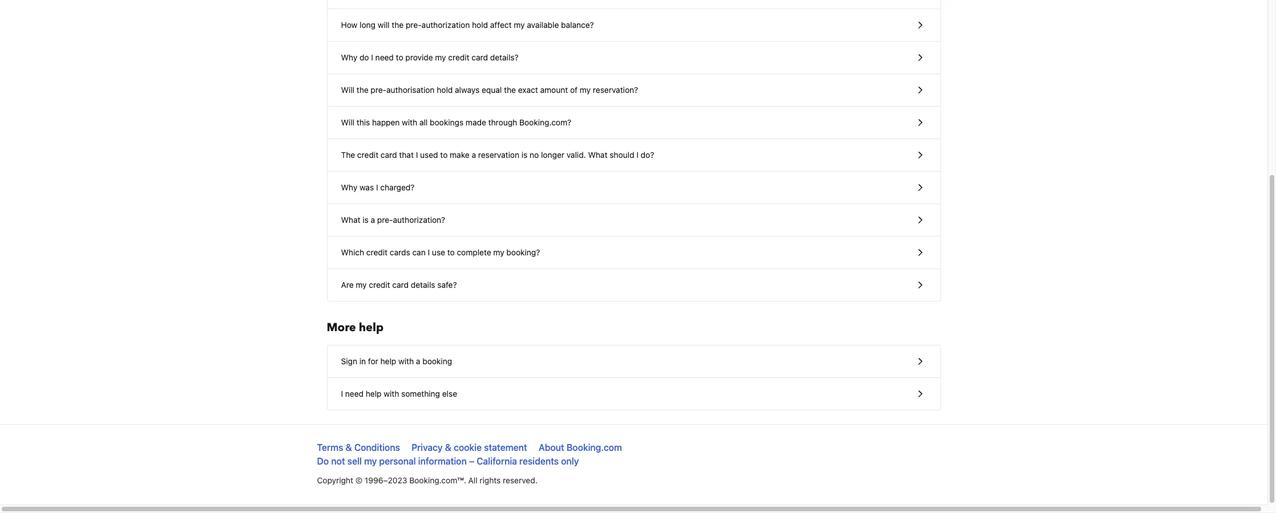 Task type: vqa. For each thing, say whether or not it's contained in the screenshot.
booking.com online hotel reservations image on the top of page
no



Task type: locate. For each thing, give the bounding box(es) containing it.
my right provide
[[435, 53, 446, 62]]

is inside button
[[363, 215, 369, 225]]

reservation
[[478, 150, 519, 160]]

card left that
[[381, 150, 397, 160]]

will inside will this happen with all bookings made through booking.com? button
[[341, 118, 354, 127]]

need right do
[[375, 53, 394, 62]]

0 vertical spatial to
[[396, 53, 403, 62]]

what up the which
[[341, 215, 360, 225]]

help
[[359, 320, 384, 336], [380, 357, 396, 366], [366, 389, 382, 399]]

0 horizontal spatial need
[[345, 389, 364, 399]]

1 horizontal spatial what
[[588, 150, 608, 160]]

credit right the
[[357, 150, 379, 160]]

1 will from the top
[[341, 85, 354, 95]]

credit left 'cards'
[[366, 248, 388, 257]]

in
[[359, 357, 366, 366]]

will
[[341, 85, 354, 95], [341, 118, 354, 127]]

exact
[[518, 85, 538, 95]]

with left booking
[[398, 357, 414, 366]]

hold left "always"
[[437, 85, 453, 95]]

a left booking
[[416, 357, 420, 366]]

0 vertical spatial what
[[588, 150, 608, 160]]

always
[[455, 85, 480, 95]]

help right for
[[380, 357, 396, 366]]

california
[[477, 457, 517, 467]]

0 vertical spatial will
[[341, 85, 354, 95]]

is
[[522, 150, 528, 160], [363, 215, 369, 225]]

i left use
[[428, 248, 430, 257]]

more
[[327, 320, 356, 336]]

are my credit card details safe?
[[341, 280, 457, 290]]

will inside will the pre-authorisation hold always equal the exact amount of my reservation? button
[[341, 85, 354, 95]]

which credit cards can i use to complete my booking? button
[[327, 237, 940, 269]]

0 horizontal spatial hold
[[437, 85, 453, 95]]

1 vertical spatial pre-
[[371, 85, 386, 95]]

0 vertical spatial hold
[[472, 20, 488, 30]]

with for all
[[402, 118, 417, 127]]

rights
[[480, 476, 501, 486]]

a down why was i charged?
[[371, 215, 375, 225]]

0 vertical spatial help
[[359, 320, 384, 336]]

1 vertical spatial a
[[371, 215, 375, 225]]

1 horizontal spatial is
[[522, 150, 528, 160]]

is left no
[[522, 150, 528, 160]]

why
[[341, 53, 357, 62], [341, 183, 357, 192]]

used
[[420, 150, 438, 160]]

what inside the credit card that i used to make a reservation is no longer valid. what should i do? button
[[588, 150, 608, 160]]

0 vertical spatial a
[[472, 150, 476, 160]]

privacy & cookie statement
[[412, 443, 527, 453]]

with left 'all'
[[402, 118, 417, 127]]

0 vertical spatial with
[[402, 118, 417, 127]]

the up the this
[[357, 85, 369, 95]]

1 horizontal spatial the
[[392, 20, 404, 30]]

sign
[[341, 357, 357, 366]]

will this happen with all bookings made through booking.com?
[[341, 118, 571, 127]]

the left exact
[[504, 85, 516, 95]]

all
[[420, 118, 428, 127]]

with
[[402, 118, 417, 127], [398, 357, 414, 366], [384, 389, 399, 399]]

why do i need to provide my credit card details? button
[[327, 42, 940, 74]]

2 will from the top
[[341, 118, 354, 127]]

do
[[360, 53, 369, 62]]

will this happen with all bookings made through booking.com? button
[[327, 107, 940, 139]]

terms & conditions
[[317, 443, 400, 453]]

should
[[610, 150, 634, 160]]

pre- up happen
[[371, 85, 386, 95]]

why for why do i need to provide my credit card details?
[[341, 53, 357, 62]]

2 vertical spatial help
[[366, 389, 382, 399]]

to for that
[[440, 150, 448, 160]]

a right make
[[472, 150, 476, 160]]

2 horizontal spatial the
[[504, 85, 516, 95]]

how long will the pre-authorization hold affect my available balance? button
[[327, 9, 940, 42]]

pre- inside button
[[371, 85, 386, 95]]

authorisation
[[386, 85, 435, 95]]

to right use
[[447, 248, 455, 257]]

& up do not sell my personal information – california residents only link at the left
[[445, 443, 452, 453]]

1 vertical spatial to
[[440, 150, 448, 160]]

card left "details?"
[[472, 53, 488, 62]]

i
[[371, 53, 373, 62], [416, 150, 418, 160], [637, 150, 639, 160], [376, 183, 378, 192], [428, 248, 430, 257], [341, 389, 343, 399]]

reservation?
[[593, 85, 638, 95]]

why left was
[[341, 183, 357, 192]]

hold
[[472, 20, 488, 30], [437, 85, 453, 95]]

1 vertical spatial card
[[381, 150, 397, 160]]

with left something
[[384, 389, 399, 399]]

the
[[392, 20, 404, 30], [357, 85, 369, 95], [504, 85, 516, 95]]

what right valid.
[[588, 150, 608, 160]]

help down for
[[366, 389, 382, 399]]

hold left affect
[[472, 20, 488, 30]]

1 vertical spatial need
[[345, 389, 364, 399]]

all
[[468, 476, 478, 486]]

to right used in the top of the page
[[440, 150, 448, 160]]

equal
[[482, 85, 502, 95]]

information
[[418, 457, 467, 467]]

& up sell
[[346, 443, 352, 453]]

hold inside will the pre-authorisation hold always equal the exact amount of my reservation? button
[[437, 85, 453, 95]]

to left provide
[[396, 53, 403, 62]]

do not sell my personal information – california residents only link
[[317, 457, 579, 467]]

2 horizontal spatial a
[[472, 150, 476, 160]]

&
[[346, 443, 352, 453], [445, 443, 452, 453]]

provide
[[405, 53, 433, 62]]

balance?
[[561, 20, 594, 30]]

are my credit card details safe? button
[[327, 269, 940, 301]]

1 horizontal spatial need
[[375, 53, 394, 62]]

1 & from the left
[[346, 443, 352, 453]]

i right do
[[371, 53, 373, 62]]

1 why from the top
[[341, 53, 357, 62]]

sign in for help with a booking button
[[327, 346, 940, 378]]

what
[[588, 150, 608, 160], [341, 215, 360, 225]]

my inside about booking.com do not sell my personal information – california residents only
[[364, 457, 377, 467]]

pre- right will
[[406, 20, 422, 30]]

the inside button
[[392, 20, 404, 30]]

1 horizontal spatial &
[[445, 443, 452, 453]]

why left do
[[341, 53, 357, 62]]

booking
[[423, 357, 452, 366]]

sign in for help with a booking
[[341, 357, 452, 366]]

0 vertical spatial pre-
[[406, 20, 422, 30]]

not
[[331, 457, 345, 467]]

0 vertical spatial need
[[375, 53, 394, 62]]

my inside will the pre-authorisation hold always equal the exact amount of my reservation? button
[[580, 85, 591, 95]]

i right was
[[376, 183, 378, 192]]

conditions
[[354, 443, 400, 453]]

details?
[[490, 53, 519, 62]]

booking.com™.
[[409, 476, 466, 486]]

what is a pre-authorization?
[[341, 215, 445, 225]]

my right of
[[580, 85, 591, 95]]

2 vertical spatial with
[[384, 389, 399, 399]]

i inside 'which credit cards can i use to complete my booking?' button
[[428, 248, 430, 257]]

pre- down why was i charged?
[[377, 215, 393, 225]]

need
[[375, 53, 394, 62], [345, 389, 364, 399]]

statement
[[484, 443, 527, 453]]

safe?
[[437, 280, 457, 290]]

need down sign
[[345, 389, 364, 399]]

card left details on the left of page
[[392, 280, 409, 290]]

the credit card that i used to make a reservation is no longer valid. what should i do? button
[[327, 139, 940, 172]]

details
[[411, 280, 435, 290]]

this
[[357, 118, 370, 127]]

help right "more" in the bottom of the page
[[359, 320, 384, 336]]

copyright © 1996–2023 booking.com™. all rights reserved.
[[317, 476, 538, 486]]

affect
[[490, 20, 512, 30]]

will the pre-authorisation hold always equal the exact amount of my reservation? button
[[327, 74, 940, 107]]

2 why from the top
[[341, 183, 357, 192]]

to inside button
[[440, 150, 448, 160]]

1 vertical spatial hold
[[437, 85, 453, 95]]

1 vertical spatial what
[[341, 215, 360, 225]]

my inside 'which credit cards can i use to complete my booking?' button
[[493, 248, 504, 257]]

1 horizontal spatial hold
[[472, 20, 488, 30]]

my right are
[[356, 280, 367, 290]]

1 vertical spatial will
[[341, 118, 354, 127]]

card
[[472, 53, 488, 62], [381, 150, 397, 160], [392, 280, 409, 290]]

cookie
[[454, 443, 482, 453]]

to
[[396, 53, 403, 62], [440, 150, 448, 160], [447, 248, 455, 257]]

my down conditions
[[364, 457, 377, 467]]

0 horizontal spatial &
[[346, 443, 352, 453]]

i inside why was i charged? button
[[376, 183, 378, 192]]

my left booking? at the left of page
[[493, 248, 504, 257]]

about booking.com link
[[539, 443, 622, 453]]

i left do?
[[637, 150, 639, 160]]

what inside what is a pre-authorization? button
[[341, 215, 360, 225]]

i down sign
[[341, 389, 343, 399]]

0 vertical spatial why
[[341, 53, 357, 62]]

0 horizontal spatial what
[[341, 215, 360, 225]]

made
[[466, 118, 486, 127]]

through
[[488, 118, 517, 127]]

the right will
[[392, 20, 404, 30]]

& for terms
[[346, 443, 352, 453]]

is down was
[[363, 215, 369, 225]]

1 vertical spatial why
[[341, 183, 357, 192]]

what is a pre-authorization? button
[[327, 204, 940, 237]]

2 vertical spatial to
[[447, 248, 455, 257]]

2 & from the left
[[445, 443, 452, 453]]

2 vertical spatial pre-
[[377, 215, 393, 225]]

2 vertical spatial a
[[416, 357, 420, 366]]

0 vertical spatial is
[[522, 150, 528, 160]]

i inside why do i need to provide my credit card details? button
[[371, 53, 373, 62]]

my
[[514, 20, 525, 30], [435, 53, 446, 62], [580, 85, 591, 95], [493, 248, 504, 257], [356, 280, 367, 290], [364, 457, 377, 467]]

1 vertical spatial is
[[363, 215, 369, 225]]

booking.com
[[567, 443, 622, 453]]

with for something
[[384, 389, 399, 399]]

my right affect
[[514, 20, 525, 30]]

pre-
[[406, 20, 422, 30], [371, 85, 386, 95], [377, 215, 393, 225]]

0 horizontal spatial is
[[363, 215, 369, 225]]



Task type: describe. For each thing, give the bounding box(es) containing it.
terms
[[317, 443, 343, 453]]

the
[[341, 150, 355, 160]]

booking.com?
[[519, 118, 571, 127]]

2 vertical spatial card
[[392, 280, 409, 290]]

are
[[341, 280, 354, 290]]

reserved.
[[503, 476, 538, 486]]

will for will the pre-authorisation hold always equal the exact amount of my reservation?
[[341, 85, 354, 95]]

& for privacy
[[445, 443, 452, 453]]

0 vertical spatial card
[[472, 53, 488, 62]]

privacy
[[412, 443, 443, 453]]

happen
[[372, 118, 400, 127]]

residents
[[519, 457, 559, 467]]

charged?
[[380, 183, 415, 192]]

©
[[355, 476, 363, 486]]

1 horizontal spatial a
[[416, 357, 420, 366]]

do
[[317, 457, 329, 467]]

no
[[530, 150, 539, 160]]

1 vertical spatial with
[[398, 357, 414, 366]]

bookings
[[430, 118, 464, 127]]

the credit card that i used to make a reservation is no longer valid. what should i do?
[[341, 150, 654, 160]]

which credit cards can i use to complete my booking?
[[341, 248, 540, 257]]

to for can
[[447, 248, 455, 257]]

available
[[527, 20, 559, 30]]

more help
[[327, 320, 384, 336]]

will the pre-authorisation hold always equal the exact amount of my reservation?
[[341, 85, 638, 95]]

i inside i need help with something else button
[[341, 389, 343, 399]]

was
[[360, 183, 374, 192]]

terms & conditions link
[[317, 443, 400, 453]]

something
[[401, 389, 440, 399]]

i right that
[[416, 150, 418, 160]]

is inside button
[[522, 150, 528, 160]]

that
[[399, 150, 414, 160]]

sign in for help with a booking link
[[327, 346, 940, 378]]

why do i need to provide my credit card details?
[[341, 53, 519, 62]]

sell
[[347, 457, 362, 467]]

i need help with something else button
[[327, 378, 940, 410]]

will
[[378, 20, 390, 30]]

copyright
[[317, 476, 353, 486]]

for
[[368, 357, 378, 366]]

booking?
[[507, 248, 540, 257]]

credit right are
[[369, 280, 390, 290]]

valid.
[[567, 150, 586, 160]]

credit inside button
[[357, 150, 379, 160]]

a inside button
[[472, 150, 476, 160]]

longer
[[541, 150, 565, 160]]

0 horizontal spatial the
[[357, 85, 369, 95]]

how
[[341, 20, 357, 30]]

long
[[360, 20, 376, 30]]

personal
[[379, 457, 416, 467]]

will for will this happen with all bookings made through booking.com?
[[341, 118, 354, 127]]

about booking.com do not sell my personal information – california residents only
[[317, 443, 622, 467]]

why for why was i charged?
[[341, 183, 357, 192]]

which
[[341, 248, 364, 257]]

can
[[412, 248, 426, 257]]

i need help with something else
[[341, 389, 457, 399]]

hold inside "how long will the pre-authorization hold affect my available balance?" button
[[472, 20, 488, 30]]

privacy & cookie statement link
[[412, 443, 527, 453]]

card inside button
[[381, 150, 397, 160]]

do?
[[641, 150, 654, 160]]

make
[[450, 150, 470, 160]]

why was i charged?
[[341, 183, 415, 192]]

authorization?
[[393, 215, 445, 225]]

–
[[469, 457, 474, 467]]

my inside "how long will the pre-authorization hold affect my available balance?" button
[[514, 20, 525, 30]]

only
[[561, 457, 579, 467]]

authorization
[[422, 20, 470, 30]]

about
[[539, 443, 564, 453]]

1 vertical spatial help
[[380, 357, 396, 366]]

my inside are my credit card details safe? button
[[356, 280, 367, 290]]

cards
[[390, 248, 410, 257]]

use
[[432, 248, 445, 257]]

my inside why do i need to provide my credit card details? button
[[435, 53, 446, 62]]

1996–2023
[[365, 476, 407, 486]]

of
[[570, 85, 578, 95]]

0 horizontal spatial a
[[371, 215, 375, 225]]

credit up "always"
[[448, 53, 470, 62]]

complete
[[457, 248, 491, 257]]

else
[[442, 389, 457, 399]]



